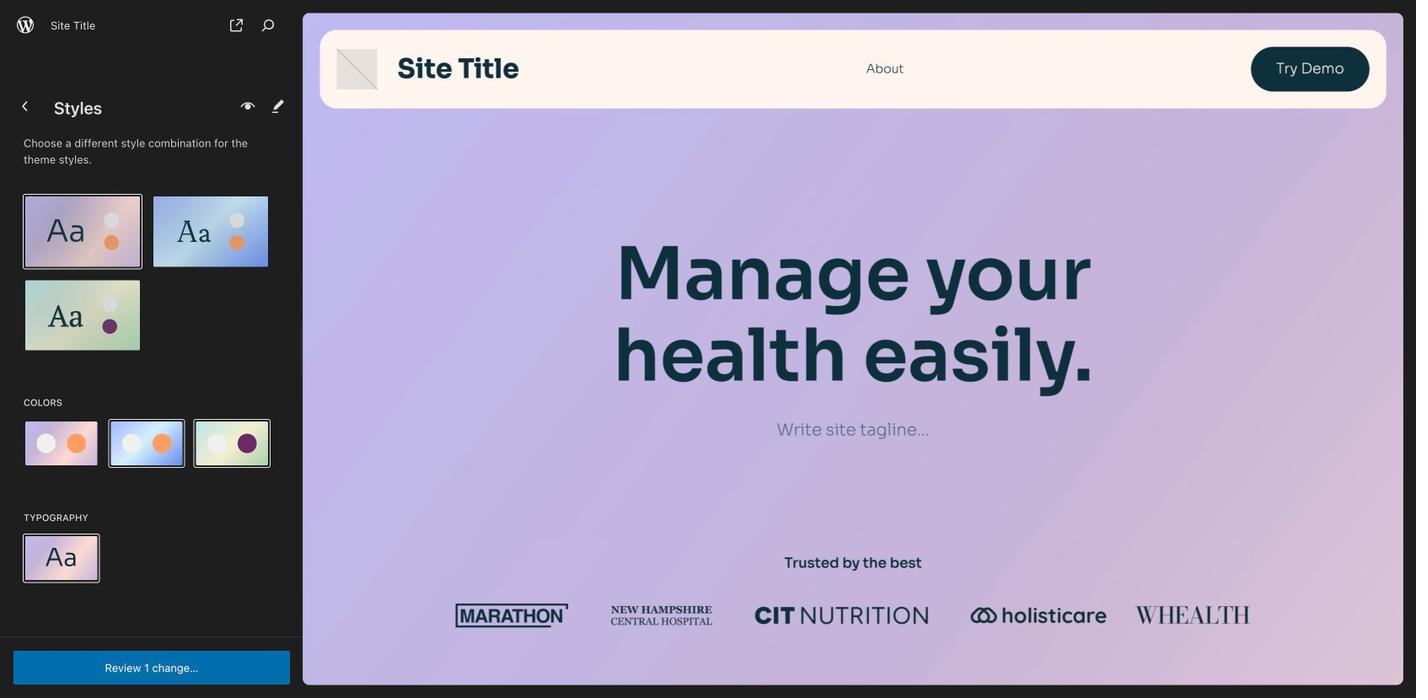 Task type: describe. For each thing, give the bounding box(es) containing it.
view site (opens in a new tab) image
[[226, 15, 247, 35]]

back image
[[15, 96, 35, 116]]



Task type: locate. For each thing, give the bounding box(es) containing it.
open command palette image
[[258, 15, 278, 35]]

style book image
[[238, 96, 258, 116]]

edit styles image
[[268, 96, 288, 116]]



Task type: vqa. For each thing, say whether or not it's contained in the screenshot.
Editor top bar region
no



